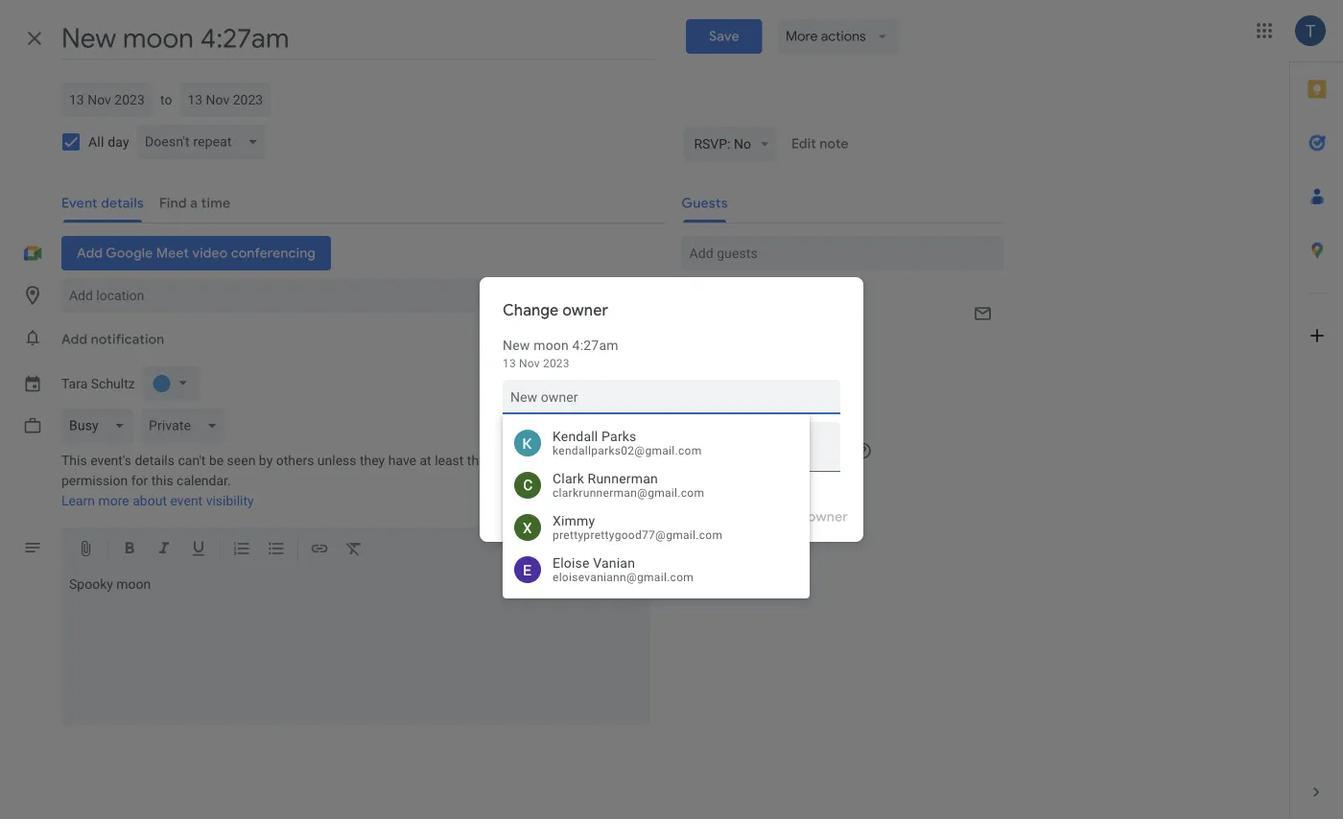 Task type: describe. For each thing, give the bounding box(es) containing it.
spooky moon
[[69, 577, 151, 593]]

clark runnerman clarkrunnerman@gmail.com
[[553, 471, 705, 500]]

numbered list image
[[232, 539, 251, 562]]

event's
[[90, 453, 131, 469]]

vanian
[[593, 555, 635, 571]]

clarkrunnerman@gmail.com
[[553, 486, 705, 500]]

parks for kendallparks02@gmail.com
[[602, 429, 637, 445]]

edit note button
[[784, 127, 857, 161]]

kendall parks *
[[720, 403, 811, 418]]

group containing guest permissions
[[667, 484, 1005, 599]]

this
[[151, 473, 173, 489]]

edit note
[[792, 135, 849, 153]]

event inside group
[[760, 519, 793, 535]]

'make
[[489, 453, 525, 469]]

spooky
[[69, 577, 113, 593]]

be inside this event's details can't be seen by others unless they have at least the 'make changes to events' permission for this calendar. learn more about event visibility
[[209, 453, 224, 469]]

bold image
[[120, 539, 139, 562]]

details
[[135, 453, 175, 469]]

about
[[133, 493, 167, 509]]

change owner
[[503, 301, 609, 321]]

I would like to transfer ownership of this event. text field
[[503, 444, 841, 467]]

learn
[[61, 493, 95, 509]]

13
[[503, 357, 516, 370]]

* inside kendall parks tree item
[[805, 403, 811, 418]]

new moon 4:27am 13 nov 2023
[[503, 337, 619, 370]]

shown
[[810, 443, 850, 459]]

event inside this event's details can't be seen by others unless they have at least the 'make changes to events' permission for this calendar. learn more about event visibility
[[170, 493, 203, 509]]

2023
[[543, 357, 570, 370]]

permission
[[61, 473, 128, 489]]

new
[[503, 337, 530, 353]]

save button
[[686, 19, 763, 54]]

Title text field
[[61, 17, 656, 60]]

clark
[[553, 471, 584, 487]]

modify event
[[716, 519, 793, 535]]

don't
[[720, 377, 746, 391]]

have
[[388, 453, 417, 469]]

add
[[61, 331, 87, 348]]

calendar.
[[177, 473, 231, 489]]

can't
[[178, 453, 206, 469]]

calendar
[[691, 443, 744, 459]]

note
[[820, 135, 849, 153]]

by
[[259, 453, 273, 469]]

don't moon anyone
[[720, 377, 818, 391]]

add notification button
[[54, 322, 172, 357]]

owner
[[563, 301, 609, 321]]

list box containing kendall parks
[[503, 422, 810, 591]]

prettyprettygood77@gmail.com
[[553, 529, 723, 542]]

tara schultz, declined, organiser, don't moon anyone tree item
[[667, 338, 1005, 395]]

underline image
[[189, 539, 208, 562]]

save
[[709, 28, 740, 45]]

ximmy prettyprettygood77@gmail.com
[[553, 513, 723, 542]]

0 vertical spatial to
[[160, 92, 172, 107]]

moon inside text box
[[116, 577, 151, 593]]

kendall parks kendallparks02@gmail.com
[[553, 429, 702, 458]]

all day
[[88, 134, 129, 150]]

tara
[[61, 376, 88, 392]]



Task type: vqa. For each thing, say whether or not it's contained in the screenshot.
45 to the right
no



Task type: locate. For each thing, give the bounding box(es) containing it.
list box
[[503, 422, 810, 591]]

kendall for kendall parks *
[[720, 403, 765, 418]]

parks for *
[[768, 403, 802, 418]]

runnerman
[[588, 471, 658, 487]]

eloisevaniann@gmail.com
[[553, 571, 694, 584]]

event down 'permissions'
[[760, 519, 793, 535]]

1 vertical spatial moon
[[749, 377, 779, 391]]

eloise vanian eloisevaniann@gmail.com
[[553, 555, 694, 584]]

be left shown on the bottom right of the page
[[792, 443, 807, 459]]

day
[[108, 134, 129, 150]]

0 horizontal spatial event
[[170, 493, 203, 509]]

unless
[[318, 453, 357, 469]]

moon up "kendall parks *"
[[749, 377, 779, 391]]

moon up 2023
[[534, 337, 569, 353]]

least
[[435, 453, 464, 469]]

remove formatting image
[[345, 539, 364, 562]]

modify
[[716, 519, 757, 535]]

tab list
[[1291, 62, 1344, 766]]

0 horizontal spatial moon
[[116, 577, 151, 593]]

notification
[[91, 331, 164, 348]]

more
[[98, 493, 129, 509]]

0 horizontal spatial *
[[682, 443, 688, 459]]

at
[[420, 453, 432, 469]]

0 vertical spatial event
[[170, 493, 203, 509]]

be
[[792, 443, 807, 459], [209, 453, 224, 469]]

moon inside tree item
[[749, 377, 779, 391]]

kendall for kendall parks kendallparks02@gmail.com
[[553, 429, 598, 445]]

change
[[503, 301, 559, 321]]

2 vertical spatial moon
[[116, 577, 151, 593]]

0 vertical spatial moon
[[534, 337, 569, 353]]

the
[[467, 453, 486, 469]]

* left calendar
[[682, 443, 688, 459]]

this event's details can't be seen by others unless they have at least the 'make changes to events' permission for this calendar. learn more about event visibility
[[61, 453, 639, 509]]

parks
[[768, 403, 802, 418], [602, 429, 637, 445]]

0 vertical spatial parks
[[768, 403, 802, 418]]

kendall up the changes
[[553, 429, 598, 445]]

edit
[[792, 135, 817, 153]]

0 vertical spatial *
[[805, 403, 811, 418]]

parks down anyone
[[768, 403, 802, 418]]

to inside this event's details can't be seen by others unless they have at least the 'make changes to events' permission for this calendar. learn more about event visibility
[[582, 453, 594, 469]]

4:27am
[[573, 337, 619, 353]]

1 horizontal spatial moon
[[534, 337, 569, 353]]

event
[[170, 493, 203, 509], [760, 519, 793, 535]]

to
[[160, 92, 172, 107], [582, 453, 594, 469]]

seen
[[227, 453, 256, 469]]

eloise
[[553, 555, 590, 571]]

New owner text field
[[511, 380, 833, 415]]

others
[[276, 453, 314, 469]]

moon for 4:27am
[[534, 337, 569, 353]]

1 horizontal spatial be
[[792, 443, 807, 459]]

visibility
[[206, 493, 254, 509]]

changes
[[528, 453, 579, 469]]

insert link image
[[310, 539, 329, 562]]

learn more about event visibility link
[[61, 493, 254, 509]]

parks inside tree item
[[768, 403, 802, 418]]

they
[[360, 453, 385, 469]]

1 horizontal spatial to
[[582, 453, 594, 469]]

0 horizontal spatial to
[[160, 92, 172, 107]]

*
[[805, 403, 811, 418], [682, 443, 688, 459]]

Description text field
[[61, 577, 651, 721]]

tara schultz
[[61, 376, 135, 392]]

kendall
[[720, 403, 765, 418], [553, 429, 598, 445]]

0 vertical spatial kendall
[[720, 403, 765, 418]]

event down calendar.
[[170, 493, 203, 509]]

events'
[[597, 453, 639, 469]]

be up calendar.
[[209, 453, 224, 469]]

0 horizontal spatial be
[[209, 453, 224, 469]]

kendallparks02@gmail.com
[[553, 444, 702, 458]]

1 vertical spatial kendall
[[553, 429, 598, 445]]

moon for anyone
[[749, 377, 779, 391]]

parks up events'
[[602, 429, 637, 445]]

for
[[131, 473, 148, 489]]

1 horizontal spatial *
[[805, 403, 811, 418]]

all
[[88, 134, 104, 150]]

add notification
[[61, 331, 164, 348]]

kendall inside tree item
[[720, 403, 765, 418]]

1 vertical spatial to
[[582, 453, 594, 469]]

permissions
[[720, 490, 794, 506]]

ximmy
[[553, 513, 595, 529]]

schultz
[[91, 376, 135, 392]]

this
[[61, 453, 87, 469]]

1 vertical spatial event
[[760, 519, 793, 535]]

bulleted list image
[[267, 539, 286, 562]]

0 horizontal spatial kendall
[[553, 429, 598, 445]]

0 horizontal spatial parks
[[602, 429, 637, 445]]

moon down the bold icon
[[116, 577, 151, 593]]

moon inside new moon 4:27am 13 nov 2023
[[534, 337, 569, 353]]

guests invited to this event. tree
[[667, 338, 1005, 426]]

1 horizontal spatial event
[[760, 519, 793, 535]]

moon
[[534, 337, 569, 353], [749, 377, 779, 391], [116, 577, 151, 593]]

1 horizontal spatial parks
[[768, 403, 802, 418]]

* calendar cannot be shown
[[682, 443, 850, 459]]

1 vertical spatial parks
[[602, 429, 637, 445]]

2 horizontal spatial moon
[[749, 377, 779, 391]]

kendall parks tree item
[[667, 395, 1005, 426]]

1 horizontal spatial kendall
[[720, 403, 765, 418]]

kendall down don't
[[720, 403, 765, 418]]

* down anyone
[[805, 403, 811, 418]]

group
[[667, 484, 1005, 599]]

change owner dialog
[[480, 277, 864, 542]]

1 vertical spatial *
[[682, 443, 688, 459]]

formatting options toolbar
[[61, 527, 651, 573]]

italic image
[[155, 539, 174, 562]]

cannot
[[748, 443, 789, 459]]

nov
[[519, 357, 540, 370]]

guest permissions
[[682, 490, 794, 506]]

guest
[[682, 490, 717, 506]]

anyone
[[781, 377, 818, 391]]

parks inside kendall parks kendallparks02@gmail.com
[[602, 429, 637, 445]]

kendall inside kendall parks kendallparks02@gmail.com
[[553, 429, 598, 445]]



